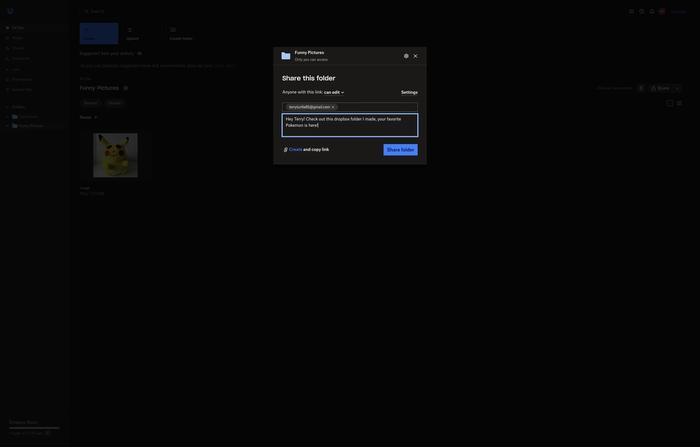 Task type: vqa. For each thing, say whether or not it's contained in the screenshot.
the access
yes



Task type: describe. For each thing, give the bounding box(es) containing it.
up
[[198, 63, 203, 68]]

deleted files link
[[5, 85, 68, 95]]

show
[[187, 63, 197, 68]]

2 horizontal spatial files
[[85, 77, 92, 81]]

learn
[[214, 63, 225, 68]]

share folder button
[[384, 144, 418, 156]]

requests
[[19, 77, 33, 82]]

settings
[[402, 90, 418, 95]]

signatures
[[12, 56, 30, 61]]

anyone
[[283, 90, 297, 95]]

image
[[80, 186, 90, 191]]

all files inside 'list item'
[[12, 26, 24, 30]]

can edit button
[[324, 89, 345, 96]]

share button
[[649, 84, 673, 93]]

create link
[[289, 147, 303, 154]]

photos
[[12, 36, 23, 40]]

as
[[81, 63, 85, 68]]

dropbox
[[9, 420, 26, 425]]

image png • 2.73 mb
[[80, 186, 104, 196]]

folders button
[[0, 103, 68, 111]]

share folder
[[387, 147, 415, 153]]

1 vertical spatial funny pictures
[[19, 124, 44, 128]]

terryturtle85@gmail.com
[[289, 105, 330, 109]]

share this folder
[[283, 74, 336, 82]]

use
[[94, 63, 101, 68]]

pictures inside 'funny pictures only you can access'
[[308, 50, 324, 55]]

file
[[12, 77, 18, 82]]

1 horizontal spatial pictures
[[97, 85, 119, 91]]

bytes
[[12, 432, 21, 436]]

:
[[322, 90, 323, 95]]

Add a note (optional) text field
[[283, 114, 418, 137]]

deleted files
[[12, 88, 32, 92]]

upgrade
[[671, 9, 687, 14]]

basic
[[27, 420, 37, 425]]

share for share folder
[[387, 147, 401, 153]]

share for share
[[658, 86, 670, 91]]

will
[[152, 63, 159, 68]]

can inside 'funny pictures only you can access'
[[310, 58, 316, 62]]

you inside 'funny pictures only you can access'
[[304, 58, 309, 62]]

2.73
[[91, 192, 98, 196]]

folders
[[13, 105, 25, 109]]

anyone with this link :
[[283, 90, 324, 95]]

photos link
[[5, 33, 68, 43]]

0 horizontal spatial funny
[[19, 124, 29, 128]]

only you have access
[[598, 86, 633, 90]]

settings button
[[402, 89, 418, 96]]

shared
[[12, 46, 24, 50]]

with
[[298, 90, 306, 95]]

upgrade link
[[671, 9, 687, 14]]

1 vertical spatial access
[[622, 86, 633, 90]]

1 vertical spatial all files
[[80, 77, 92, 81]]

dropbox image
[[5, 6, 16, 17]]

1 vertical spatial only
[[598, 86, 606, 90]]

2
[[26, 432, 28, 436]]

folder for create folder
[[183, 36, 193, 41]]

•
[[89, 192, 90, 196]]

learn more link
[[214, 63, 236, 68]]

file, image.png row
[[80, 129, 151, 200]]

name button
[[80, 114, 128, 121]]

0
[[9, 432, 11, 436]]

items
[[141, 63, 151, 68]]



Task type: locate. For each thing, give the bounding box(es) containing it.
None field
[[0, 0, 44, 6]]

folder for share folder
[[402, 147, 415, 153]]

create for create and copy link
[[289, 147, 303, 152]]

you
[[304, 58, 309, 62], [87, 63, 93, 68], [607, 86, 612, 90]]

0 vertical spatial funny
[[295, 50, 307, 55]]

2 horizontal spatial funny
[[295, 50, 307, 55]]

1 horizontal spatial share
[[387, 147, 401, 153]]

funny pictures link
[[11, 122, 64, 130]]

1 vertical spatial you
[[87, 63, 93, 68]]

more
[[226, 63, 236, 68]]

recents button
[[80, 99, 102, 108]]

2 vertical spatial share
[[387, 147, 401, 153]]

get more space image
[[44, 430, 51, 437]]

0 horizontal spatial funny pictures
[[19, 124, 44, 128]]

from
[[101, 51, 110, 56]]

folder
[[183, 36, 193, 41], [317, 74, 336, 82], [402, 147, 415, 153]]

dropbox basic
[[9, 420, 37, 425]]

access up share this folder
[[317, 58, 328, 62]]

pictures up share this folder
[[308, 50, 324, 55]]

1 horizontal spatial all files link
[[80, 76, 92, 82]]

0 horizontal spatial pictures
[[30, 124, 44, 128]]

files down as
[[85, 77, 92, 81]]

1 horizontal spatial files
[[25, 88, 32, 92]]

only inside 'funny pictures only you can access'
[[295, 58, 303, 62]]

0 horizontal spatial all files
[[12, 26, 24, 30]]

0 bytes of 2 gb used
[[9, 432, 43, 436]]

1 horizontal spatial only
[[598, 86, 606, 90]]

funny pictures
[[80, 85, 119, 91], [19, 124, 44, 128]]

terryturtle85@gmail.com button
[[286, 104, 338, 111]]

0 horizontal spatial all
[[12, 26, 16, 30]]

recents
[[84, 101, 97, 105]]

you right as
[[87, 63, 93, 68]]

0 horizontal spatial access
[[317, 58, 328, 62]]

create inside 'create folder' button
[[170, 36, 182, 41]]

can right ":"
[[324, 90, 332, 95]]

this right with
[[307, 90, 314, 95]]

link left can edit
[[315, 90, 322, 95]]

1 vertical spatial all
[[80, 77, 84, 81]]

files
[[17, 26, 24, 30], [85, 77, 92, 81], [25, 88, 32, 92]]

link
[[315, 90, 322, 95], [322, 147, 329, 152]]

share for share this folder
[[283, 74, 301, 82]]

documents
[[19, 115, 38, 119]]

only up share this folder
[[295, 58, 303, 62]]

all files
[[12, 26, 24, 30], [80, 77, 92, 81]]

0 vertical spatial pictures
[[308, 50, 324, 55]]

files for deleted files link
[[25, 88, 32, 92]]

pictures up the starred
[[97, 85, 119, 91]]

1 horizontal spatial all
[[80, 77, 84, 81]]

only left have
[[598, 86, 606, 90]]

access right have
[[622, 86, 633, 90]]

group
[[0, 111, 68, 135]]

you for only you have access
[[607, 86, 612, 90]]

funny
[[295, 50, 307, 55], [80, 85, 95, 91], [19, 124, 29, 128]]

list
[[0, 19, 68, 99]]

automatically
[[160, 63, 186, 68]]

0 vertical spatial all files link
[[5, 23, 68, 33]]

activity
[[120, 51, 134, 56]]

1 horizontal spatial create
[[289, 147, 303, 152]]

create folder
[[170, 36, 193, 41]]

0 vertical spatial all files
[[12, 26, 24, 30]]

files right deleted
[[25, 88, 32, 92]]

sharing modal dialog
[[274, 47, 427, 210]]

funny pictures only you can access
[[295, 50, 328, 62]]

group containing documents
[[0, 111, 68, 135]]

access inside 'funny pictures only you can access'
[[317, 58, 328, 62]]

0 vertical spatial you
[[304, 58, 309, 62]]

shared link
[[5, 43, 68, 54]]

signatures link
[[5, 54, 68, 64]]

1 vertical spatial pictures
[[97, 85, 119, 91]]

1 vertical spatial this
[[307, 90, 314, 95]]

list containing all files
[[0, 19, 68, 99]]

link for and copy link
[[322, 147, 329, 152]]

image button
[[80, 186, 139, 191]]

here.
[[204, 63, 213, 68]]

create inside sharing modal dialog
[[289, 147, 303, 152]]

mb
[[98, 192, 104, 196]]

funny down documents
[[19, 124, 29, 128]]

share inside button
[[387, 147, 401, 153]]

less image
[[5, 67, 10, 72]]

documents link
[[11, 113, 64, 121]]

create and copy link
[[289, 147, 329, 152]]

0 vertical spatial files
[[17, 26, 24, 30]]

pictures
[[308, 50, 324, 55], [97, 85, 119, 91], [30, 124, 44, 128]]

of
[[22, 432, 25, 436]]

funny pictures up recents
[[80, 85, 119, 91]]

files for topmost all files link
[[17, 26, 24, 30]]

0 vertical spatial only
[[295, 58, 303, 62]]

suggested
[[79, 51, 100, 56]]

can edit
[[324, 90, 340, 95]]

pictures down documents link
[[30, 124, 44, 128]]

as you use dropbox, suggested items will automatically show up here. learn more
[[81, 63, 236, 68]]

gb
[[29, 432, 34, 436]]

files up photos
[[17, 26, 24, 30]]

starred
[[109, 101, 121, 105]]

access
[[317, 58, 328, 62], [622, 86, 633, 90]]

all files list item
[[0, 23, 68, 33]]

create up automatically
[[170, 36, 182, 41]]

1 horizontal spatial funny pictures
[[80, 85, 119, 91]]

can up share this folder
[[310, 58, 316, 62]]

create
[[170, 36, 182, 41], [289, 147, 303, 152]]

you left have
[[607, 86, 612, 90]]

0 horizontal spatial only
[[295, 58, 303, 62]]

and
[[304, 147, 311, 152]]

2 vertical spatial files
[[25, 88, 32, 92]]

have
[[613, 86, 621, 90]]

0 vertical spatial can
[[310, 58, 316, 62]]

1 vertical spatial link
[[322, 147, 329, 152]]

1 horizontal spatial you
[[304, 58, 309, 62]]

2 horizontal spatial pictures
[[308, 50, 324, 55]]

0 horizontal spatial can
[[310, 58, 316, 62]]

1 vertical spatial all files link
[[80, 76, 92, 82]]

all files up photos
[[12, 26, 24, 30]]

link right copy
[[322, 147, 329, 152]]

0 vertical spatial folder
[[183, 36, 193, 41]]

create for create folder
[[170, 36, 182, 41]]

0 vertical spatial access
[[317, 58, 328, 62]]

files inside deleted files link
[[25, 88, 32, 92]]

all files link down as
[[80, 76, 92, 82]]

create folder button
[[166, 23, 205, 44]]

suggested from your activity
[[79, 51, 134, 56]]

1 horizontal spatial all files
[[80, 77, 92, 81]]

1 horizontal spatial folder
[[317, 74, 336, 82]]

2 horizontal spatial you
[[607, 86, 612, 90]]

0 horizontal spatial create
[[170, 36, 182, 41]]

1 vertical spatial share
[[658, 86, 670, 91]]

0 horizontal spatial all files link
[[5, 23, 68, 33]]

0 vertical spatial funny pictures
[[80, 85, 119, 91]]

funny up recents
[[80, 85, 95, 91]]

2 vertical spatial funny
[[19, 124, 29, 128]]

this up "anyone with this link :"
[[303, 74, 315, 82]]

name
[[80, 115, 91, 120]]

folder inside share folder button
[[402, 147, 415, 153]]

0 horizontal spatial files
[[17, 26, 24, 30]]

your
[[111, 51, 119, 56]]

1 vertical spatial funny
[[80, 85, 95, 91]]

0 vertical spatial link
[[315, 90, 322, 95]]

0 vertical spatial share
[[283, 74, 301, 82]]

funny inside 'funny pictures only you can access'
[[295, 50, 307, 55]]

suggested
[[120, 63, 140, 68]]

all down as
[[80, 77, 84, 81]]

0 horizontal spatial folder
[[183, 36, 193, 41]]

file requests link
[[5, 75, 68, 85]]

copy
[[312, 147, 321, 152]]

0 vertical spatial this
[[303, 74, 315, 82]]

0 horizontal spatial you
[[87, 63, 93, 68]]

can inside can edit popup button
[[324, 90, 332, 95]]

funny pictures down documents
[[19, 124, 44, 128]]

create left and
[[289, 147, 303, 152]]

1 horizontal spatial funny
[[80, 85, 95, 91]]

1 horizontal spatial can
[[324, 90, 332, 95]]

1 vertical spatial files
[[85, 77, 92, 81]]

2 horizontal spatial share
[[658, 86, 670, 91]]

0 horizontal spatial share
[[283, 74, 301, 82]]

file requests
[[12, 77, 33, 82]]

None text field
[[340, 104, 415, 111]]

1 vertical spatial folder
[[317, 74, 336, 82]]

deleted
[[12, 88, 25, 92]]

files inside all files 'list item'
[[17, 26, 24, 30]]

edit
[[333, 90, 340, 95]]

share
[[283, 74, 301, 82], [658, 86, 670, 91], [387, 147, 401, 153]]

png
[[80, 192, 88, 196]]

folder inside 'create folder' button
[[183, 36, 193, 41]]

used
[[35, 432, 43, 436]]

all files down as
[[80, 77, 92, 81]]

2 vertical spatial pictures
[[30, 124, 44, 128]]

funny up share this folder
[[295, 50, 307, 55]]

2 vertical spatial folder
[[402, 147, 415, 153]]

starred button
[[104, 99, 125, 108]]

1 vertical spatial create
[[289, 147, 303, 152]]

2 horizontal spatial folder
[[402, 147, 415, 153]]

you for as you use dropbox, suggested items will automatically show up here. learn more
[[87, 63, 93, 68]]

this
[[303, 74, 315, 82], [307, 90, 314, 95]]

less
[[12, 67, 19, 71]]

all inside 'list item'
[[12, 26, 16, 30]]

0 vertical spatial all
[[12, 26, 16, 30]]

all
[[12, 26, 16, 30], [80, 77, 84, 81]]

0 vertical spatial create
[[170, 36, 182, 41]]

all files link
[[5, 23, 68, 33], [80, 76, 92, 82]]

1 vertical spatial can
[[324, 90, 332, 95]]

1 horizontal spatial access
[[622, 86, 633, 90]]

share inside button
[[658, 86, 670, 91]]

2 vertical spatial you
[[607, 86, 612, 90]]

you up share this folder
[[304, 58, 309, 62]]

only
[[295, 58, 303, 62], [598, 86, 606, 90]]

all up photos
[[12, 26, 16, 30]]

all files link up shared link
[[5, 23, 68, 33]]

link for :
[[315, 90, 322, 95]]

dropbox,
[[102, 63, 119, 68]]



